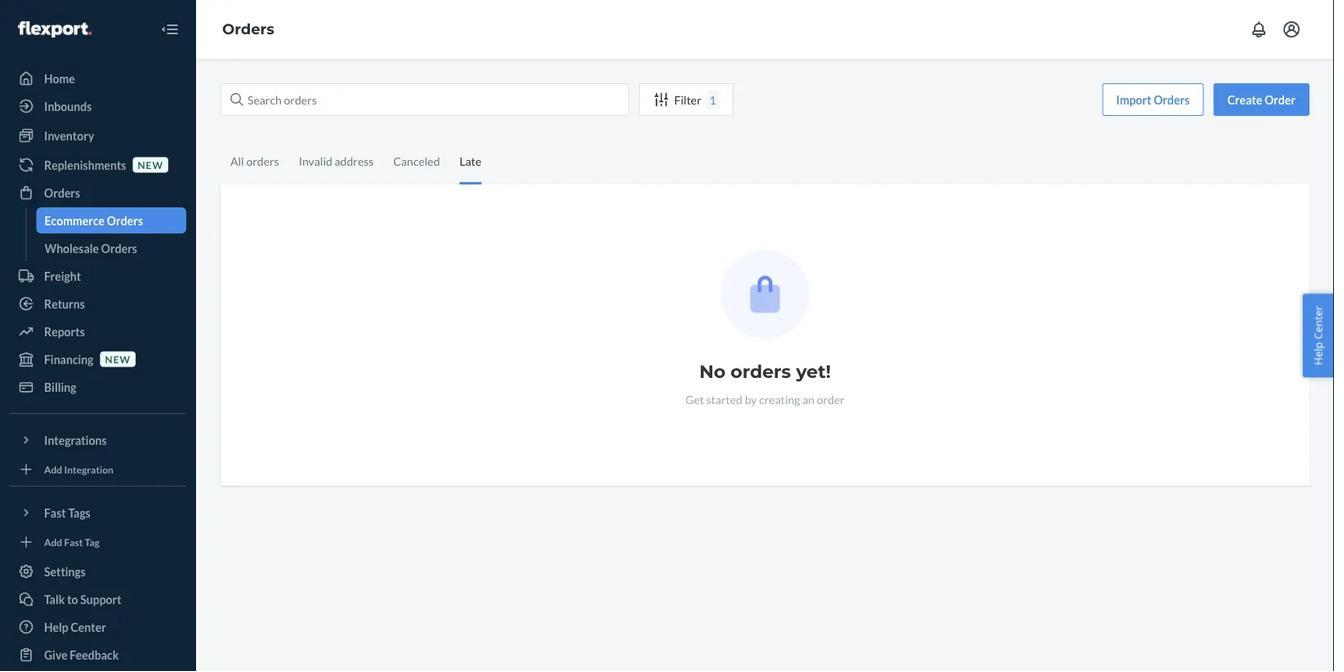 Task type: vqa. For each thing, say whether or not it's contained in the screenshot.
'AED' to the top
no



Task type: describe. For each thing, give the bounding box(es) containing it.
home
[[44, 71, 75, 85]]

center inside button
[[1311, 306, 1325, 340]]

freight link
[[10, 263, 186, 289]]

talk to support button
[[10, 587, 186, 613]]

ecommerce orders
[[45, 214, 143, 228]]

add for add fast tag
[[44, 536, 62, 548]]

help inside button
[[1311, 342, 1325, 365]]

help center link
[[10, 614, 186, 641]]

wholesale orders
[[45, 241, 137, 255]]

home link
[[10, 65, 186, 92]]

Search orders text field
[[221, 83, 629, 116]]

add integration link
[[10, 460, 186, 480]]

invalid
[[299, 154, 332, 168]]

invalid address
[[299, 154, 374, 168]]

integration
[[64, 464, 114, 475]]

1 vertical spatial center
[[71, 620, 106, 634]]

open notifications image
[[1249, 20, 1269, 39]]

wholesale orders link
[[36, 235, 186, 261]]

all orders
[[230, 154, 279, 168]]

address
[[335, 154, 374, 168]]

tags
[[68, 506, 90, 520]]

replenishments
[[44, 158, 126, 172]]

an
[[802, 393, 815, 406]]

canceled
[[393, 154, 440, 168]]

add fast tag
[[44, 536, 100, 548]]

give
[[44, 648, 68, 662]]

settings link
[[10, 559, 186, 585]]

create order link
[[1214, 83, 1310, 116]]

fast tags button
[[10, 500, 186, 526]]

add for add integration
[[44, 464, 62, 475]]

integrations button
[[10, 427, 186, 453]]

create
[[1227, 93, 1262, 107]]

all
[[230, 154, 244, 168]]

fast inside dropdown button
[[44, 506, 66, 520]]

help center button
[[1303, 294, 1334, 378]]

1
[[710, 93, 716, 107]]

returns
[[44, 297, 85, 311]]

0 horizontal spatial help center
[[44, 620, 106, 634]]

orders for no
[[731, 361, 791, 383]]

ecommerce
[[45, 214, 105, 228]]

orders up 'ecommerce'
[[44, 186, 80, 200]]

talk
[[44, 593, 65, 607]]

late
[[460, 154, 481, 168]]

reports
[[44, 325, 85, 339]]

orders for ecommerce orders
[[107, 214, 143, 228]]



Task type: locate. For each thing, give the bounding box(es) containing it.
orders right all
[[246, 154, 279, 168]]

orders
[[222, 20, 274, 38], [1154, 93, 1190, 107], [44, 186, 80, 200], [107, 214, 143, 228], [101, 241, 137, 255]]

1 horizontal spatial center
[[1311, 306, 1325, 340]]

inventory
[[44, 129, 94, 143]]

0 vertical spatial new
[[138, 159, 163, 171]]

give feedback
[[44, 648, 119, 662]]

orders inside button
[[1154, 93, 1190, 107]]

orders for import orders
[[1154, 93, 1190, 107]]

orders link up ecommerce orders
[[10, 180, 186, 206]]

talk to support
[[44, 593, 121, 607]]

started
[[706, 393, 743, 406]]

new for replenishments
[[138, 159, 163, 171]]

help center
[[1311, 306, 1325, 365], [44, 620, 106, 634]]

flexport logo image
[[18, 21, 91, 38]]

0 vertical spatial add
[[44, 464, 62, 475]]

settings
[[44, 565, 86, 579]]

empty list image
[[721, 250, 810, 339]]

help center inside button
[[1311, 306, 1325, 365]]

1 vertical spatial orders link
[[10, 180, 186, 206]]

0 vertical spatial orders link
[[222, 20, 274, 38]]

1 horizontal spatial help center
[[1311, 306, 1325, 365]]

orders
[[246, 154, 279, 168], [731, 361, 791, 383]]

yet!
[[796, 361, 831, 383]]

new down reports 'link'
[[105, 353, 131, 365]]

import orders
[[1116, 93, 1190, 107]]

1 horizontal spatial new
[[138, 159, 163, 171]]

0 vertical spatial center
[[1311, 306, 1325, 340]]

to
[[67, 593, 78, 607]]

1 horizontal spatial orders
[[731, 361, 791, 383]]

add left integration
[[44, 464, 62, 475]]

0 horizontal spatial help
[[44, 620, 68, 634]]

1 horizontal spatial help
[[1311, 342, 1325, 365]]

orders for all
[[246, 154, 279, 168]]

0 vertical spatial help
[[1311, 342, 1325, 365]]

1 vertical spatial help center
[[44, 620, 106, 634]]

get started by creating an order
[[685, 393, 845, 406]]

1 vertical spatial orders
[[731, 361, 791, 383]]

add up settings
[[44, 536, 62, 548]]

orders up search icon
[[222, 20, 274, 38]]

1 vertical spatial new
[[105, 353, 131, 365]]

orders up wholesale orders link
[[107, 214, 143, 228]]

wholesale
[[45, 241, 99, 255]]

fast tags
[[44, 506, 90, 520]]

orders link
[[222, 20, 274, 38], [10, 180, 186, 206]]

add fast tag link
[[10, 533, 186, 552]]

0 vertical spatial fast
[[44, 506, 66, 520]]

orders down ecommerce orders link
[[101, 241, 137, 255]]

0 vertical spatial orders
[[246, 154, 279, 168]]

billing
[[44, 380, 76, 394]]

ecommerce orders link
[[36, 208, 186, 234]]

1 add from the top
[[44, 464, 62, 475]]

import
[[1116, 93, 1151, 107]]

0 horizontal spatial new
[[105, 353, 131, 365]]

filter 1
[[674, 93, 716, 107]]

get
[[685, 393, 704, 406]]

support
[[80, 593, 121, 607]]

orders right import
[[1154, 93, 1190, 107]]

orders for wholesale orders
[[101, 241, 137, 255]]

billing link
[[10, 374, 186, 400]]

2 add from the top
[[44, 536, 62, 548]]

freight
[[44, 269, 81, 283]]

import orders button
[[1102, 83, 1204, 116]]

new down inventory link
[[138, 159, 163, 171]]

close navigation image
[[160, 20, 180, 39]]

add integration
[[44, 464, 114, 475]]

0 horizontal spatial center
[[71, 620, 106, 634]]

help
[[1311, 342, 1325, 365], [44, 620, 68, 634]]

creating
[[759, 393, 800, 406]]

0 horizontal spatial orders
[[246, 154, 279, 168]]

new for financing
[[105, 353, 131, 365]]

orders link up search icon
[[222, 20, 274, 38]]

open account menu image
[[1282, 20, 1301, 39]]

center
[[1311, 306, 1325, 340], [71, 620, 106, 634]]

reports link
[[10, 319, 186, 345]]

feedback
[[70, 648, 119, 662]]

integrations
[[44, 433, 107, 447]]

1 vertical spatial fast
[[64, 536, 83, 548]]

0 vertical spatial help center
[[1311, 306, 1325, 365]]

no
[[699, 361, 726, 383]]

orders up get started by creating an order
[[731, 361, 791, 383]]

returns link
[[10, 291, 186, 317]]

fast
[[44, 506, 66, 520], [64, 536, 83, 548]]

inbounds link
[[10, 93, 186, 119]]

give feedback button
[[10, 642, 186, 668]]

1 vertical spatial help
[[44, 620, 68, 634]]

inventory link
[[10, 123, 186, 149]]

create order
[[1227, 93, 1296, 107]]

add
[[44, 464, 62, 475], [44, 536, 62, 548]]

by
[[745, 393, 757, 406]]

inbounds
[[44, 99, 92, 113]]

no orders yet!
[[699, 361, 831, 383]]

fast left tags
[[44, 506, 66, 520]]

filter
[[674, 93, 701, 107]]

fast left tag
[[64, 536, 83, 548]]

financing
[[44, 353, 94, 366]]

order
[[1265, 93, 1296, 107]]

tag
[[85, 536, 100, 548]]

search image
[[230, 93, 243, 106]]

0 horizontal spatial orders link
[[10, 180, 186, 206]]

1 vertical spatial add
[[44, 536, 62, 548]]

new
[[138, 159, 163, 171], [105, 353, 131, 365]]

order
[[817, 393, 845, 406]]

1 horizontal spatial orders link
[[222, 20, 274, 38]]



